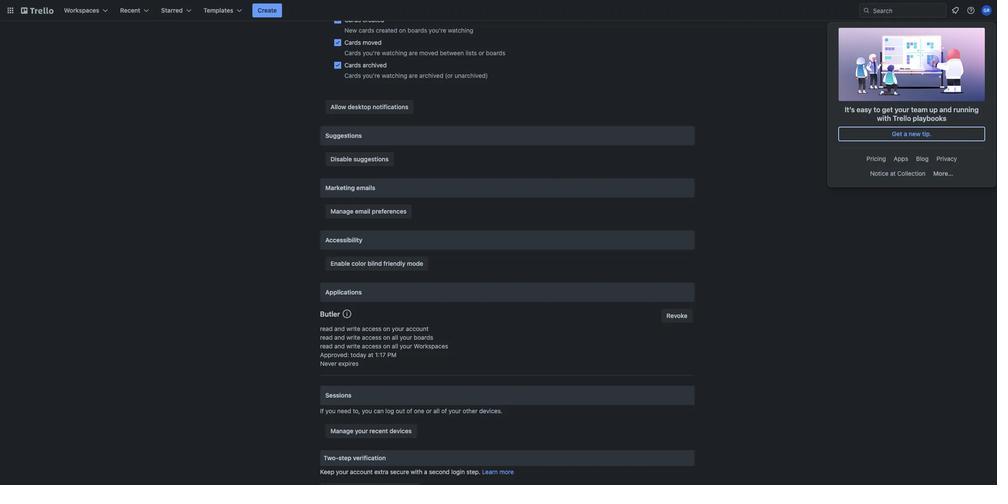 Task type: describe. For each thing, give the bounding box(es) containing it.
notifications
[[373, 103, 409, 111]]

1 vertical spatial or
[[426, 407, 432, 415]]

tip.
[[922, 130, 932, 138]]

running
[[954, 106, 979, 114]]

learn more link
[[482, 468, 514, 476]]

templates
[[204, 7, 233, 14]]

cards for cards moved
[[345, 39, 361, 46]]

playbooks
[[913, 114, 947, 122]]

two-step verification
[[324, 454, 386, 462]]

disable suggestions
[[331, 155, 389, 163]]

watching for moved
[[382, 49, 407, 57]]

extra
[[374, 468, 388, 476]]

get a new tip. button
[[839, 127, 985, 141]]

0 vertical spatial boards
[[408, 27, 427, 34]]

pricing
[[867, 155, 886, 162]]

need
[[337, 407, 351, 415]]

other
[[463, 407, 478, 415]]

allow desktop notifications
[[331, 103, 409, 111]]

2 you from the left
[[362, 407, 372, 415]]

recent
[[120, 7, 140, 14]]

allow
[[331, 103, 346, 111]]

get a new tip.
[[892, 130, 932, 138]]

privacy
[[937, 155, 957, 162]]

more…
[[934, 170, 953, 177]]

0 vertical spatial watching
[[448, 27, 473, 34]]

pm
[[387, 351, 397, 359]]

0 vertical spatial all
[[392, 334, 398, 341]]

notice at collection link
[[867, 167, 929, 181]]

accessibility
[[325, 236, 362, 244]]

log
[[385, 407, 394, 415]]

2 access from the top
[[362, 334, 382, 341]]

a inside button
[[904, 130, 907, 138]]

new
[[909, 130, 921, 138]]

templates button
[[198, 3, 247, 17]]

can
[[374, 407, 384, 415]]

create button
[[252, 3, 282, 17]]

privacy link
[[933, 152, 961, 166]]

more… button
[[930, 167, 957, 181]]

cards for cards archived
[[345, 61, 361, 69]]

cards moved
[[345, 39, 382, 46]]

to
[[874, 106, 880, 114]]

1 vertical spatial a
[[424, 468, 427, 476]]

at inside 'notice at collection' link
[[890, 170, 896, 177]]

two-
[[324, 454, 339, 462]]

enable
[[331, 260, 350, 267]]

team
[[911, 106, 928, 114]]

are for archived
[[409, 72, 418, 79]]

2 of from the left
[[441, 407, 447, 415]]

email
[[355, 208, 370, 215]]

secure
[[390, 468, 409, 476]]

approved:
[[320, 351, 349, 359]]

1 access from the top
[[362, 325, 382, 333]]

manage your recent devices
[[331, 427, 412, 435]]

blog link
[[913, 152, 932, 166]]

cards for cards created
[[345, 16, 361, 24]]

account inside read and write access on your account read and write access on all your boards read and write access on all your workspaces approved: today at 1:17 pm never expires
[[406, 325, 429, 333]]

to,
[[353, 407, 360, 415]]

up
[[930, 106, 938, 114]]

with inside it's easy to get your team up and running with trello playbooks
[[877, 114, 891, 122]]

keep
[[320, 468, 334, 476]]

you're for moved
[[363, 49, 380, 57]]

get
[[882, 106, 893, 114]]

friendly
[[384, 260, 405, 267]]

apps link
[[890, 152, 912, 166]]

cards for cards you're watching are archived (or unarchived)
[[345, 72, 361, 79]]

0 notifications image
[[950, 5, 961, 16]]

new
[[345, 27, 357, 34]]

manage email preferences link
[[325, 205, 412, 219]]

trello
[[893, 114, 911, 122]]

recent button
[[115, 3, 154, 17]]

1 vertical spatial all
[[392, 343, 398, 350]]

recent
[[369, 427, 388, 435]]

manage email preferences
[[331, 208, 407, 215]]

Search field
[[870, 4, 946, 17]]

easy
[[857, 106, 872, 114]]

suggestions
[[354, 155, 389, 163]]

boards inside read and write access on your account read and write access on all your boards read and write access on all your workspaces approved: today at 1:17 pm never expires
[[414, 334, 433, 341]]

1 vertical spatial created
[[376, 27, 397, 34]]

watching for archived
[[382, 72, 407, 79]]

0 horizontal spatial with
[[411, 468, 422, 476]]

desktop
[[348, 103, 371, 111]]

1 horizontal spatial archived
[[419, 72, 443, 79]]

butler
[[320, 310, 340, 318]]

today
[[351, 351, 366, 359]]

2 write from the top
[[346, 334, 360, 341]]

read and write access on your account read and write access on all your boards read and write access on all your workspaces approved: today at 1:17 pm never expires
[[320, 325, 448, 367]]

collection
[[897, 170, 926, 177]]

0 horizontal spatial moved
[[363, 39, 382, 46]]

between
[[440, 49, 464, 57]]

step.
[[467, 468, 481, 476]]

disable suggestions link
[[325, 152, 394, 166]]

it's easy to get your team up and running with trello playbooks link
[[839, 28, 985, 126]]

workspaces inside read and write access on your account read and write access on all your boards read and write access on all your workspaces approved: today at 1:17 pm never expires
[[414, 343, 448, 350]]

1 vertical spatial boards
[[486, 49, 505, 57]]

get
[[892, 130, 902, 138]]

it's easy to get your team up and running with trello playbooks
[[845, 106, 979, 122]]

unarchived)
[[455, 72, 488, 79]]

you're for archived
[[363, 72, 380, 79]]

marketing emails
[[325, 184, 375, 192]]

preferences
[[372, 208, 407, 215]]

0 vertical spatial or
[[479, 49, 484, 57]]

1 read from the top
[[320, 325, 333, 333]]

search image
[[863, 7, 870, 14]]



Task type: vqa. For each thing, say whether or not it's contained in the screenshot.
Workspaces dropdown button
yes



Task type: locate. For each thing, give the bounding box(es) containing it.
2 are from the top
[[409, 72, 418, 79]]

1 cards from the top
[[345, 16, 361, 24]]

pricing link
[[863, 152, 890, 166]]

at right "notice"
[[890, 170, 896, 177]]

1 vertical spatial moved
[[419, 49, 438, 57]]

1 vertical spatial write
[[346, 334, 360, 341]]

0 vertical spatial created
[[363, 16, 384, 24]]

starred
[[161, 7, 183, 14]]

workspaces inside dropdown button
[[64, 7, 99, 14]]

keep your account extra secure with a second login step. learn more
[[320, 468, 514, 476]]

you're down cards archived
[[363, 72, 380, 79]]

2 cards from the top
[[345, 39, 361, 46]]

blind
[[368, 260, 382, 267]]

1 vertical spatial are
[[409, 72, 418, 79]]

cards for cards you're watching are moved between lists or boards
[[345, 49, 361, 57]]

create
[[258, 7, 277, 14]]

switch to… image
[[6, 6, 15, 15]]

1 vertical spatial account
[[350, 468, 373, 476]]

a
[[904, 130, 907, 138], [424, 468, 427, 476]]

1 horizontal spatial workspaces
[[414, 343, 448, 350]]

cards created
[[345, 16, 384, 24]]

2 vertical spatial you're
[[363, 72, 380, 79]]

1 horizontal spatial at
[[890, 170, 896, 177]]

4 cards from the top
[[345, 61, 361, 69]]

2 vertical spatial boards
[[414, 334, 433, 341]]

one
[[414, 407, 424, 415]]

all
[[392, 334, 398, 341], [392, 343, 398, 350], [433, 407, 440, 415]]

1 vertical spatial at
[[368, 351, 374, 359]]

created right cards
[[376, 27, 397, 34]]

with down get
[[877, 114, 891, 122]]

0 vertical spatial moved
[[363, 39, 382, 46]]

1 vertical spatial manage
[[331, 427, 353, 435]]

workspaces
[[64, 7, 99, 14], [414, 343, 448, 350]]

moved down cards
[[363, 39, 382, 46]]

1 vertical spatial archived
[[419, 72, 443, 79]]

1 vertical spatial workspaces
[[414, 343, 448, 350]]

manage
[[331, 208, 353, 215], [331, 427, 353, 435]]

notice
[[870, 170, 889, 177]]

2 vertical spatial all
[[433, 407, 440, 415]]

mode
[[407, 260, 423, 267]]

are for moved
[[409, 49, 418, 57]]

1 you from the left
[[326, 407, 336, 415]]

of right out
[[407, 407, 412, 415]]

(or
[[445, 72, 453, 79]]

or right the one
[[426, 407, 432, 415]]

you're down cards moved on the left top of the page
[[363, 49, 380, 57]]

on
[[399, 27, 406, 34], [383, 325, 390, 333], [383, 334, 390, 341], [383, 343, 390, 350]]

archived
[[363, 61, 387, 69], [419, 72, 443, 79]]

2 vertical spatial watching
[[382, 72, 407, 79]]

starred button
[[156, 3, 197, 17]]

of
[[407, 407, 412, 415], [441, 407, 447, 415]]

greg robinson (gregrobinson96) image
[[982, 5, 992, 16]]

0 horizontal spatial of
[[407, 407, 412, 415]]

1 vertical spatial read
[[320, 334, 333, 341]]

0 vertical spatial manage
[[331, 208, 353, 215]]

2 vertical spatial access
[[362, 343, 382, 350]]

at inside read and write access on your account read and write access on all your boards read and write access on all your workspaces approved: today at 1:17 pm never expires
[[368, 351, 374, 359]]

manage for manage email preferences
[[331, 208, 353, 215]]

cards you're watching are archived (or unarchived)
[[345, 72, 488, 79]]

devices.
[[479, 407, 503, 415]]

you're
[[429, 27, 446, 34], [363, 49, 380, 57], [363, 72, 380, 79]]

None button
[[661, 309, 693, 323]]

and inside it's easy to get your team up and running with trello playbooks
[[940, 106, 952, 114]]

0 horizontal spatial archived
[[363, 61, 387, 69]]

your inside it's easy to get your team up and running with trello playbooks
[[895, 106, 909, 114]]

0 horizontal spatial at
[[368, 351, 374, 359]]

0 vertical spatial workspaces
[[64, 7, 99, 14]]

step
[[339, 454, 351, 462]]

never
[[320, 360, 337, 367]]

you right if
[[326, 407, 336, 415]]

1 horizontal spatial of
[[441, 407, 447, 415]]

second
[[429, 468, 450, 476]]

devices
[[390, 427, 412, 435]]

0 vertical spatial archived
[[363, 61, 387, 69]]

0 horizontal spatial a
[[424, 468, 427, 476]]

cards archived
[[345, 61, 387, 69]]

out
[[396, 407, 405, 415]]

0 vertical spatial a
[[904, 130, 907, 138]]

3 read from the top
[[320, 343, 333, 350]]

you right to,
[[362, 407, 372, 415]]

and
[[940, 106, 952, 114], [334, 325, 345, 333], [334, 334, 345, 341], [334, 343, 345, 350]]

are up the cards you're watching are archived (or unarchived)
[[409, 49, 418, 57]]

disable
[[331, 155, 352, 163]]

1 vertical spatial with
[[411, 468, 422, 476]]

created up cards
[[363, 16, 384, 24]]

or
[[479, 49, 484, 57], [426, 407, 432, 415]]

more
[[500, 468, 514, 476]]

color
[[352, 260, 366, 267]]

3 write from the top
[[346, 343, 360, 350]]

3 access from the top
[[362, 343, 382, 350]]

manage for manage your recent devices
[[331, 427, 353, 435]]

0 vertical spatial account
[[406, 325, 429, 333]]

allow desktop notifications link
[[325, 100, 414, 114]]

1 horizontal spatial or
[[479, 49, 484, 57]]

sessions
[[325, 392, 352, 399]]

1 vertical spatial access
[[362, 334, 382, 341]]

2 manage from the top
[[331, 427, 353, 435]]

0 vertical spatial write
[[346, 325, 360, 333]]

watching up between
[[448, 27, 473, 34]]

archived left (or
[[419, 72, 443, 79]]

a right the get
[[904, 130, 907, 138]]

0 vertical spatial read
[[320, 325, 333, 333]]

or right lists
[[479, 49, 484, 57]]

manage your recent devices link
[[325, 424, 417, 438]]

1 write from the top
[[346, 325, 360, 333]]

expires
[[338, 360, 359, 367]]

0 vertical spatial with
[[877, 114, 891, 122]]

a left second
[[424, 468, 427, 476]]

with right secure
[[411, 468, 422, 476]]

workspaces button
[[59, 3, 113, 17]]

cards
[[345, 16, 361, 24], [345, 39, 361, 46], [345, 49, 361, 57], [345, 61, 361, 69], [345, 72, 361, 79]]

open information menu image
[[967, 6, 975, 15]]

watching down new cards created on boards you're watching
[[382, 49, 407, 57]]

0 vertical spatial are
[[409, 49, 418, 57]]

emails
[[356, 184, 375, 192]]

archived down cards moved on the left top of the page
[[363, 61, 387, 69]]

new cards created on boards you're watching
[[345, 27, 473, 34]]

3 cards from the top
[[345, 49, 361, 57]]

enable color blind friendly mode link
[[325, 257, 429, 271]]

cards you're watching are moved between lists or boards
[[345, 49, 505, 57]]

1 vertical spatial watching
[[382, 49, 407, 57]]

1 are from the top
[[409, 49, 418, 57]]

you
[[326, 407, 336, 415], [362, 407, 372, 415]]

marketing
[[325, 184, 355, 192]]

enable color blind friendly mode
[[331, 260, 423, 267]]

notice at collection
[[870, 170, 926, 177]]

read
[[320, 325, 333, 333], [320, 334, 333, 341], [320, 343, 333, 350]]

1 horizontal spatial account
[[406, 325, 429, 333]]

1 of from the left
[[407, 407, 412, 415]]

login
[[451, 468, 465, 476]]

applications
[[325, 289, 362, 296]]

of right the one
[[441, 407, 447, 415]]

suggestions
[[325, 132, 362, 139]]

if
[[320, 407, 324, 415]]

1 horizontal spatial moved
[[419, 49, 438, 57]]

primary element
[[0, 0, 997, 21]]

at left 1:17
[[368, 351, 374, 359]]

watching down cards archived
[[382, 72, 407, 79]]

1 manage from the top
[[331, 208, 353, 215]]

1 horizontal spatial with
[[877, 114, 891, 122]]

learn
[[482, 468, 498, 476]]

0 vertical spatial access
[[362, 325, 382, 333]]

if you need to, you can log out of one or all of your other devices.
[[320, 407, 503, 415]]

are
[[409, 49, 418, 57], [409, 72, 418, 79]]

0 vertical spatial at
[[890, 170, 896, 177]]

0 horizontal spatial or
[[426, 407, 432, 415]]

2 read from the top
[[320, 334, 333, 341]]

moved left between
[[419, 49, 438, 57]]

0 vertical spatial you're
[[429, 27, 446, 34]]

it's
[[845, 106, 855, 114]]

5 cards from the top
[[345, 72, 361, 79]]

0 horizontal spatial account
[[350, 468, 373, 476]]

1 vertical spatial you're
[[363, 49, 380, 57]]

account
[[406, 325, 429, 333], [350, 468, 373, 476]]

apps
[[894, 155, 908, 162]]

1 horizontal spatial a
[[904, 130, 907, 138]]

are down cards you're watching are moved between lists or boards
[[409, 72, 418, 79]]

verification
[[353, 454, 386, 462]]

access
[[362, 325, 382, 333], [362, 334, 382, 341], [362, 343, 382, 350]]

write
[[346, 325, 360, 333], [346, 334, 360, 341], [346, 343, 360, 350]]

your
[[895, 106, 909, 114], [392, 325, 404, 333], [400, 334, 412, 341], [400, 343, 412, 350], [449, 407, 461, 415], [355, 427, 368, 435], [336, 468, 348, 476]]

you're up cards you're watching are moved between lists or boards
[[429, 27, 446, 34]]

2 vertical spatial write
[[346, 343, 360, 350]]

1 horizontal spatial you
[[362, 407, 372, 415]]

manage down need
[[331, 427, 353, 435]]

1:17
[[375, 351, 386, 359]]

manage left email
[[331, 208, 353, 215]]

0 horizontal spatial workspaces
[[64, 7, 99, 14]]

back to home image
[[21, 3, 54, 17]]

2 vertical spatial read
[[320, 343, 333, 350]]

0 horizontal spatial you
[[326, 407, 336, 415]]



